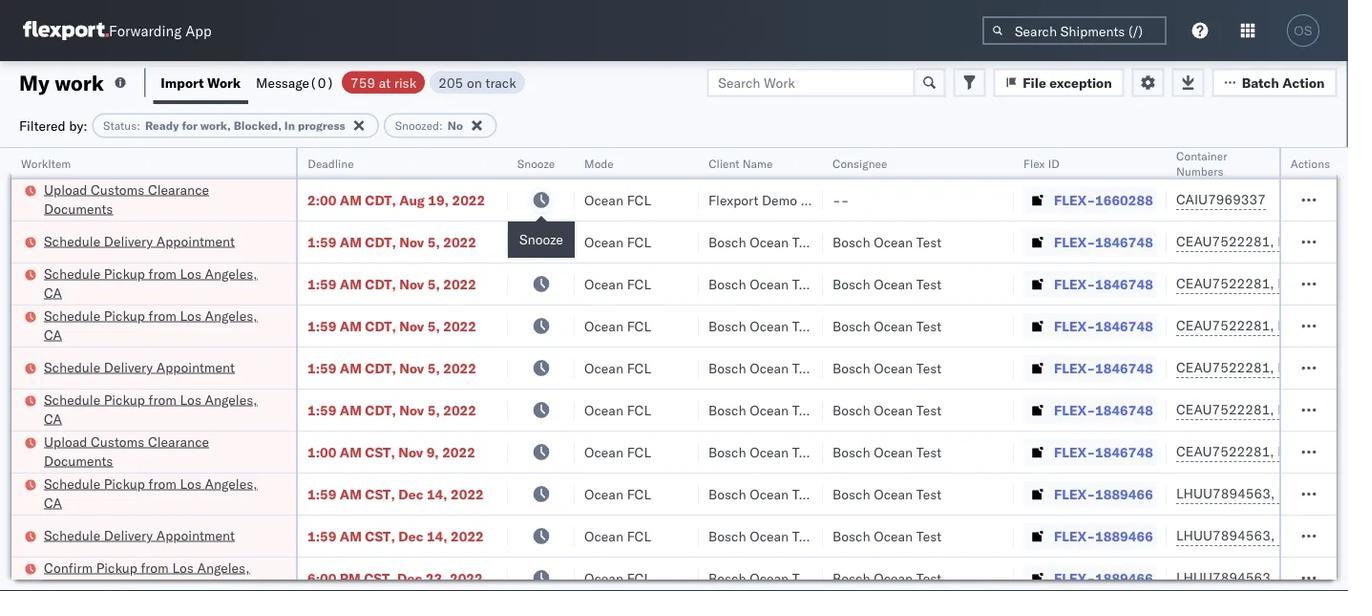 Task type: locate. For each thing, give the bounding box(es) containing it.
1 vertical spatial customs
[[91, 433, 144, 450]]

2022
[[452, 191, 485, 208], [443, 233, 476, 250], [443, 275, 476, 292], [443, 317, 476, 334], [443, 359, 476, 376], [443, 401, 476, 418], [442, 444, 475, 460], [451, 486, 484, 502], [451, 528, 484, 544], [450, 570, 483, 586]]

2 vertical spatial delivery
[[104, 527, 153, 543]]

205 on track
[[438, 74, 516, 91]]

angeles, for 2nd schedule pickup from los angeles, ca link
[[205, 307, 257, 324]]

0 vertical spatial consignee
[[833, 156, 888, 170]]

action
[[1283, 74, 1325, 91]]

ca inside confirm pickup from los angeles, ca
[[44, 578, 62, 591]]

upload customs clearance documents button for 1:00 am cst, nov 9, 2022
[[44, 432, 271, 472]]

1 documents from the top
[[44, 200, 113, 217]]

upload customs clearance documents button
[[44, 180, 271, 220], [44, 432, 271, 472]]

upload customs clearance documents for 1:00 am cst, nov 9, 2022
[[44, 433, 209, 469]]

cst, for upload customs clearance documents
[[365, 444, 395, 460]]

6 resize handle column header from the left
[[991, 148, 1014, 591]]

10 ocean fcl from the top
[[584, 570, 651, 586]]

2 14, from the top
[[427, 528, 447, 544]]

0 vertical spatial upload customs clearance documents link
[[44, 180, 271, 218]]

14, up 23,
[[427, 528, 447, 544]]

actions
[[1291, 156, 1330, 170]]

snoozed
[[395, 118, 439, 133]]

1 vertical spatial upload customs clearance documents link
[[44, 432, 271, 470]]

abcdef
[[1300, 486, 1348, 502], [1300, 528, 1348, 544], [1300, 570, 1348, 586]]

abcdef for schedule delivery appointment
[[1300, 528, 1348, 544]]

2 upload customs clearance documents from the top
[[44, 433, 209, 469]]

6 1:59 from the top
[[307, 486, 336, 502]]

6 ceau7522281, hlxu62694 from the top
[[1176, 443, 1348, 460]]

3 fcl from the top
[[627, 275, 651, 292]]

9 fcl from the top
[[627, 528, 651, 544]]

uetu52384 for confirm pickup from los angeles, ca
[[1278, 569, 1348, 586]]

2 am from the top
[[340, 233, 362, 250]]

upload customs clearance documents link
[[44, 180, 271, 218], [44, 432, 271, 470]]

14, down 9, in the bottom of the page
[[427, 486, 447, 502]]

customs for 2:00 am cdt, aug 19, 2022
[[91, 181, 144, 198]]

1 vertical spatial lhuu7894563,
[[1176, 527, 1275, 544]]

0 vertical spatial schedule delivery appointment
[[44, 232, 235, 249]]

schedule pickup from los angeles, ca for fourth schedule pickup from los angeles, ca link from the top
[[44, 475, 257, 511]]

1:59 am cst, dec 14, 2022 for schedule delivery appointment
[[307, 528, 484, 544]]

3 1:59 am cdt, nov 5, 2022 from the top
[[307, 317, 476, 334]]

2 schedule pickup from los angeles, ca link from the top
[[44, 306, 271, 344]]

1 vertical spatial 1889466
[[1095, 528, 1153, 544]]

1:59 am cst, dec 14, 2022
[[307, 486, 484, 502], [307, 528, 484, 544]]

uetu52384
[[1278, 485, 1348, 502], [1278, 527, 1348, 544], [1278, 569, 1348, 586]]

cdt, for 2nd schedule pickup from los angeles, ca link
[[365, 317, 396, 334]]

1889466 for schedule delivery appointment
[[1095, 528, 1153, 544]]

mode button
[[575, 152, 680, 171]]

fcl for upload customs clearance documents "link" for 2:00 am cdt, aug 19, 2022
[[627, 191, 651, 208]]

2 vertical spatial schedule delivery appointment
[[44, 527, 235, 543]]

4 ca from the top
[[44, 494, 62, 511]]

2 upload customs clearance documents link from the top
[[44, 432, 271, 470]]

2 vertical spatial lhuu7894563,
[[1176, 569, 1275, 586]]

2 vertical spatial 1889466
[[1095, 570, 1153, 586]]

cdt, for 1st schedule pickup from los angeles, ca link
[[365, 275, 396, 292]]

2 hlxu62694 from the top
[[1278, 275, 1348, 292]]

4 flex-1846748 from the top
[[1054, 359, 1153, 376]]

0 vertical spatial schedule delivery appointment link
[[44, 232, 235, 251]]

flexport
[[708, 191, 758, 208]]

customs
[[91, 181, 144, 198], [91, 433, 144, 450]]

2 vertical spatial schedule delivery appointment button
[[44, 526, 235, 547]]

lhuu7894563,
[[1176, 485, 1275, 502], [1176, 527, 1275, 544], [1176, 569, 1275, 586]]

lhuu7894563, for confirm pickup from los angeles, ca
[[1176, 569, 1275, 586]]

appointment
[[156, 232, 235, 249], [156, 359, 235, 375], [156, 527, 235, 543]]

2 1889466 from the top
[[1095, 528, 1153, 544]]

schedule pickup from los angeles, ca for 2nd schedule pickup from los angeles, ca link
[[44, 307, 257, 343]]

upload customs clearance documents link for 2:00 am cdt, aug 19, 2022
[[44, 180, 271, 218]]

1 vertical spatial uetu52384
[[1278, 527, 1348, 544]]

0 vertical spatial 1:59 am cst, dec 14, 2022
[[307, 486, 484, 502]]

2 lhuu7894563, uetu52384 from the top
[[1176, 527, 1348, 544]]

2 vertical spatial schedule delivery appointment link
[[44, 526, 235, 545]]

container numbers button
[[1167, 144, 1272, 179]]

1 vertical spatial schedule delivery appointment button
[[44, 358, 235, 379]]

upload customs clearance documents for 2:00 am cdt, aug 19, 2022
[[44, 181, 209, 217]]

1 upload customs clearance documents button from the top
[[44, 180, 271, 220]]

1 vertical spatial schedule delivery appointment
[[44, 359, 235, 375]]

3 schedule pickup from los angeles, ca from the top
[[44, 391, 257, 427]]

cst, up 6:00 pm cst, dec 23, 2022
[[365, 528, 395, 544]]

from for fourth schedule pickup from los angeles, ca link from the top
[[149, 475, 177, 492]]

flex-1889466 for confirm pickup from los angeles, ca
[[1054, 570, 1153, 586]]

dec for confirm pickup from los angeles, ca
[[397, 570, 422, 586]]

1 customs from the top
[[91, 181, 144, 198]]

fcl for "confirm pickup from los angeles, ca" link
[[627, 570, 651, 586]]

0 vertical spatial delivery
[[104, 232, 153, 249]]

demo
[[762, 191, 797, 208]]

bosch ocean test
[[708, 233, 818, 250], [833, 233, 942, 250], [708, 275, 818, 292], [833, 275, 942, 292], [708, 317, 818, 334], [833, 317, 942, 334], [708, 359, 818, 376], [833, 359, 942, 376], [708, 401, 818, 418], [833, 401, 942, 418], [708, 444, 818, 460], [833, 444, 942, 460], [708, 486, 818, 502], [833, 486, 942, 502], [708, 528, 818, 544], [833, 528, 942, 544], [708, 570, 818, 586], [833, 570, 942, 586]]

no
[[448, 118, 463, 133]]

my work
[[19, 69, 104, 95]]

ca
[[44, 284, 62, 301], [44, 326, 62, 343], [44, 410, 62, 427], [44, 494, 62, 511], [44, 578, 62, 591]]

1 : from the left
[[137, 118, 140, 133]]

1 vertical spatial consignee
[[801, 191, 865, 208]]

schedule delivery appointment for third schedule delivery appointment link
[[44, 527, 235, 543]]

0 vertical spatial documents
[[44, 200, 113, 217]]

1:59 am cst, dec 14, 2022 up 6:00 pm cst, dec 23, 2022
[[307, 528, 484, 544]]

2 vertical spatial abcdef
[[1300, 570, 1348, 586]]

container
[[1176, 148, 1227, 163]]

5 flex- from the top
[[1054, 359, 1095, 376]]

import
[[161, 74, 204, 91]]

205
[[438, 74, 463, 91]]

resize handle column header
[[273, 148, 296, 591], [485, 148, 508, 591], [552, 148, 575, 591], [676, 148, 699, 591], [800, 148, 823, 591], [991, 148, 1014, 591], [1144, 148, 1167, 591], [1268, 148, 1291, 591], [1314, 148, 1337, 591]]

lhuu7894563, uetu52384 for schedule delivery appointment
[[1176, 527, 1348, 544]]

4 cdt, from the top
[[365, 317, 396, 334]]

0 vertical spatial dec
[[398, 486, 423, 502]]

2 uetu52384 from the top
[[1278, 527, 1348, 544]]

cdt, for third schedule pickup from los angeles, ca link
[[365, 401, 396, 418]]

1 vertical spatial 1:59 am cst, dec 14, 2022
[[307, 528, 484, 544]]

cst, left 9, in the bottom of the page
[[365, 444, 395, 460]]

customs for 1:00 am cst, nov 9, 2022
[[91, 433, 144, 450]]

fcl for 2nd schedule pickup from los angeles, ca link
[[627, 317, 651, 334]]

dec down 1:00 am cst, nov 9, 2022
[[398, 486, 423, 502]]

consignee right demo
[[801, 191, 865, 208]]

filtered
[[19, 117, 66, 134]]

schedule delivery appointment for 3rd schedule delivery appointment link from the bottom of the page
[[44, 232, 235, 249]]

cst, down 1:00 am cst, nov 9, 2022
[[365, 486, 395, 502]]

status : ready for work, blocked, in progress
[[103, 118, 345, 133]]

Search Work text field
[[707, 68, 915, 97]]

7 resize handle column header from the left
[[1144, 148, 1167, 591]]

2 ceau7522281, hlxu62694 from the top
[[1176, 275, 1348, 292]]

mode
[[584, 156, 614, 170]]

1 resize handle column header from the left
[[273, 148, 296, 591]]

schedule pickup from los angeles, ca
[[44, 265, 257, 301], [44, 307, 257, 343], [44, 391, 257, 427], [44, 475, 257, 511]]

pickup
[[104, 265, 145, 282], [104, 307, 145, 324], [104, 391, 145, 408], [104, 475, 145, 492], [96, 559, 137, 576]]

dec
[[398, 486, 423, 502], [398, 528, 423, 544], [397, 570, 422, 586]]

pickup inside confirm pickup from los angeles, ca
[[96, 559, 137, 576]]

forwarding app link
[[23, 21, 212, 40]]

angeles, for 1st schedule pickup from los angeles, ca link
[[205, 265, 257, 282]]

3 abcdef from the top
[[1300, 570, 1348, 586]]

2 vertical spatial uetu52384
[[1278, 569, 1348, 586]]

3 hlxu62694 from the top
[[1278, 317, 1348, 334]]

fcl for third schedule pickup from los angeles, ca link
[[627, 401, 651, 418]]

1:00 am cst, nov 9, 2022
[[307, 444, 475, 460]]

flex-1846748 button
[[1024, 229, 1157, 255], [1024, 229, 1157, 255], [1024, 271, 1157, 297], [1024, 271, 1157, 297], [1024, 313, 1157, 339], [1024, 313, 1157, 339], [1024, 355, 1157, 381], [1024, 355, 1157, 381], [1024, 397, 1157, 423], [1024, 397, 1157, 423], [1024, 439, 1157, 465], [1024, 439, 1157, 465]]

1 vertical spatial upload customs clearance documents
[[44, 433, 209, 469]]

-
[[833, 191, 841, 208], [841, 191, 849, 208]]

1846748
[[1095, 233, 1153, 250], [1095, 275, 1153, 292], [1095, 317, 1153, 334], [1095, 359, 1153, 376], [1095, 401, 1153, 418], [1095, 444, 1153, 460]]

schedule
[[44, 232, 100, 249], [44, 265, 100, 282], [44, 307, 100, 324], [44, 359, 100, 375], [44, 391, 100, 408], [44, 475, 100, 492], [44, 527, 100, 543]]

0 vertical spatial 14,
[[427, 486, 447, 502]]

14,
[[427, 486, 447, 502], [427, 528, 447, 544]]

1 1846748 from the top
[[1095, 233, 1153, 250]]

1 vertical spatial documents
[[44, 452, 113, 469]]

batch
[[1242, 74, 1279, 91]]

0 vertical spatial customs
[[91, 181, 144, 198]]

2 schedule delivery appointment link from the top
[[44, 358, 235, 377]]

1:59 am cdt, nov 5, 2022
[[307, 233, 476, 250], [307, 275, 476, 292], [307, 317, 476, 334], [307, 359, 476, 376], [307, 401, 476, 418]]

3 schedule from the top
[[44, 307, 100, 324]]

0 vertical spatial lhuu7894563, uetu52384
[[1176, 485, 1348, 502]]

0 vertical spatial uetu52384
[[1278, 485, 1348, 502]]

blocked,
[[234, 118, 282, 133]]

7 am from the top
[[340, 444, 362, 460]]

os
[[1294, 23, 1312, 38]]

nov
[[399, 233, 424, 250], [399, 275, 424, 292], [399, 317, 424, 334], [399, 359, 424, 376], [399, 401, 424, 418], [398, 444, 423, 460]]

from inside confirm pickup from los angeles, ca
[[141, 559, 169, 576]]

1 test123 from the top
[[1300, 233, 1348, 250]]

0 horizontal spatial :
[[137, 118, 140, 133]]

pickup for "confirm pickup from los angeles, ca" link
[[96, 559, 137, 576]]

6 flex-1846748 from the top
[[1054, 444, 1153, 460]]

0 vertical spatial 1889466
[[1095, 486, 1153, 502]]

resize handle column header for flex id
[[1144, 148, 1167, 591]]

6 hlxu62694 from the top
[[1278, 443, 1348, 460]]

cst, for schedule pickup from los angeles, ca
[[365, 486, 395, 502]]

1 horizontal spatial :
[[439, 118, 443, 133]]

dec for schedule pickup from los angeles, ca
[[398, 486, 423, 502]]

1 vertical spatial upload customs clearance documents button
[[44, 432, 271, 472]]

fcl for upload customs clearance documents "link" corresponding to 1:00 am cst, nov 9, 2022
[[627, 444, 651, 460]]

3 1:59 from the top
[[307, 317, 336, 334]]

1 vertical spatial lhuu7894563, uetu52384
[[1176, 527, 1348, 544]]

flex-1660288
[[1054, 191, 1153, 208]]

1 cdt, from the top
[[365, 191, 396, 208]]

1 vertical spatial 14,
[[427, 528, 447, 544]]

0 vertical spatial upload
[[44, 181, 87, 198]]

name
[[742, 156, 773, 170]]

4 ceau7522281, from the top
[[1176, 359, 1274, 376]]

2:00 am cdt, aug 19, 2022
[[307, 191, 485, 208]]

3 flex-1889466 from the top
[[1054, 570, 1153, 586]]

workitem button
[[11, 152, 277, 171]]

1 appointment from the top
[[156, 232, 235, 249]]

los for fourth schedule pickup from los angeles, ca link from the top
[[180, 475, 201, 492]]

schedule pickup from los angeles, ca button
[[44, 264, 271, 304], [44, 306, 271, 346], [44, 390, 271, 430], [44, 474, 271, 514]]

1 am from the top
[[340, 191, 362, 208]]

: left no
[[439, 118, 443, 133]]

1 vertical spatial schedule delivery appointment link
[[44, 358, 235, 377]]

abcdef for confirm pickup from los angeles, ca
[[1300, 570, 1348, 586]]

2 vertical spatial lhuu7894563, uetu52384
[[1176, 569, 1348, 586]]

2 vertical spatial dec
[[397, 570, 422, 586]]

1:59
[[307, 233, 336, 250], [307, 275, 336, 292], [307, 317, 336, 334], [307, 359, 336, 376], [307, 401, 336, 418], [307, 486, 336, 502], [307, 528, 336, 544]]

4 1:59 am cdt, nov 5, 2022 from the top
[[307, 359, 476, 376]]

6 schedule from the top
[[44, 475, 100, 492]]

0 vertical spatial appointment
[[156, 232, 235, 249]]

deadline
[[307, 156, 354, 170]]

1 1:59 am cst, dec 14, 2022 from the top
[[307, 486, 484, 502]]

9 resize handle column header from the left
[[1314, 148, 1337, 591]]

2 flex- from the top
[[1054, 233, 1095, 250]]

1 vertical spatial upload
[[44, 433, 87, 450]]

3 resize handle column header from the left
[[552, 148, 575, 591]]

angeles, inside confirm pickup from los angeles, ca
[[197, 559, 250, 576]]

schedule delivery appointment for 2nd schedule delivery appointment link from the bottom
[[44, 359, 235, 375]]

0 vertical spatial upload customs clearance documents button
[[44, 180, 271, 220]]

4 fcl from the top
[[627, 317, 651, 334]]

5 5, from the top
[[427, 401, 440, 418]]

snooze
[[517, 156, 555, 170], [519, 231, 563, 248]]

1:59 am cst, dec 14, 2022 down 1:00 am cst, nov 9, 2022
[[307, 486, 484, 502]]

fcl
[[627, 191, 651, 208], [627, 233, 651, 250], [627, 275, 651, 292], [627, 317, 651, 334], [627, 359, 651, 376], [627, 401, 651, 418], [627, 444, 651, 460], [627, 486, 651, 502], [627, 528, 651, 544], [627, 570, 651, 586]]

1 schedule delivery appointment link from the top
[[44, 232, 235, 251]]

upload customs clearance documents link for 1:00 am cst, nov 9, 2022
[[44, 432, 271, 470]]

ocean fcl
[[584, 191, 651, 208], [584, 233, 651, 250], [584, 275, 651, 292], [584, 317, 651, 334], [584, 359, 651, 376], [584, 401, 651, 418], [584, 444, 651, 460], [584, 486, 651, 502], [584, 528, 651, 544], [584, 570, 651, 586]]

0 vertical spatial upload customs clearance documents
[[44, 181, 209, 217]]

2 vertical spatial flex-1889466
[[1054, 570, 1153, 586]]

flex id
[[1024, 156, 1060, 170]]

6 cdt, from the top
[[365, 401, 396, 418]]

2 appointment from the top
[[156, 359, 235, 375]]

1 flex-1889466 from the top
[[1054, 486, 1153, 502]]

7 fcl from the top
[[627, 444, 651, 460]]

dec up 6:00 pm cst, dec 23, 2022
[[398, 528, 423, 544]]

6 am from the top
[[340, 401, 362, 418]]

2 vertical spatial appointment
[[156, 527, 235, 543]]

1 vertical spatial abcdef
[[1300, 528, 1348, 544]]

progress
[[298, 118, 345, 133]]

lhuu7894563, for schedule pickup from los angeles, ca
[[1176, 485, 1275, 502]]

6:00
[[307, 570, 336, 586]]

dec left 23,
[[397, 570, 422, 586]]

5,
[[427, 233, 440, 250], [427, 275, 440, 292], [427, 317, 440, 334], [427, 359, 440, 376], [427, 401, 440, 418]]

1 vertical spatial clearance
[[148, 433, 209, 450]]

4 schedule pickup from los angeles, ca button from the top
[[44, 474, 271, 514]]

1889466 for confirm pickup from los angeles, ca
[[1095, 570, 1153, 586]]

schedule delivery appointment button
[[44, 232, 235, 253], [44, 358, 235, 379], [44, 526, 235, 547]]

2 abcdef from the top
[[1300, 528, 1348, 544]]

1 vertical spatial appointment
[[156, 359, 235, 375]]

flex-1889466
[[1054, 486, 1153, 502], [1054, 528, 1153, 544], [1054, 570, 1153, 586]]

schedule delivery appointment
[[44, 232, 235, 249], [44, 359, 235, 375], [44, 527, 235, 543]]

8 resize handle column header from the left
[[1268, 148, 1291, 591]]

1 upload from the top
[[44, 181, 87, 198]]

2 flex-1846748 from the top
[[1054, 275, 1153, 292]]

3 schedule pickup from los angeles, ca button from the top
[[44, 390, 271, 430]]

confirm pickup from los angeles, ca
[[44, 559, 250, 591]]

2 : from the left
[[439, 118, 443, 133]]

angeles,
[[205, 265, 257, 282], [205, 307, 257, 324], [205, 391, 257, 408], [205, 475, 257, 492], [197, 559, 250, 576]]

0 vertical spatial lhuu7894563,
[[1176, 485, 1275, 502]]

1:59 am cdt, nov 5, 2022 for 1st schedule pickup from los angeles, ca link
[[307, 275, 476, 292]]

10 fcl from the top
[[627, 570, 651, 586]]

0 vertical spatial flex-1889466
[[1054, 486, 1153, 502]]

1 vertical spatial flex-1889466
[[1054, 528, 1153, 544]]

fcl for fourth schedule pickup from los angeles, ca link from the top
[[627, 486, 651, 502]]

5 1:59 am cdt, nov 5, 2022 from the top
[[307, 401, 476, 418]]

2 1846748 from the top
[[1095, 275, 1153, 292]]

los for 2nd schedule pickup from los angeles, ca link
[[180, 307, 201, 324]]

documents for 1:00
[[44, 452, 113, 469]]

mbl/ma button
[[1291, 152, 1348, 171]]

on
[[467, 74, 482, 91]]

flex
[[1024, 156, 1045, 170]]

1 vertical spatial dec
[[398, 528, 423, 544]]

cst,
[[365, 444, 395, 460], [365, 486, 395, 502], [365, 528, 395, 544], [364, 570, 394, 586]]

documents
[[44, 200, 113, 217], [44, 452, 113, 469]]

upload for 1:00 am cst, nov 9, 2022
[[44, 433, 87, 450]]

: left ready at the left of page
[[137, 118, 140, 133]]

14, for schedule pickup from los angeles, ca
[[427, 486, 447, 502]]

4 schedule pickup from los angeles, ca from the top
[[44, 475, 257, 511]]

consignee up --
[[833, 156, 888, 170]]

flex id button
[[1014, 152, 1148, 171]]

los
[[180, 265, 201, 282], [180, 307, 201, 324], [180, 391, 201, 408], [180, 475, 201, 492], [172, 559, 194, 576]]

1:59 am cdt, nov 5, 2022 for third schedule pickup from los angeles, ca link
[[307, 401, 476, 418]]

4 schedule pickup from los angeles, ca link from the top
[[44, 474, 271, 512]]

forwarding
[[109, 21, 182, 40]]

5, for third schedule pickup from los angeles, ca link
[[427, 401, 440, 418]]

ca for fourth schedule pickup from los angeles, ca link from the top
[[44, 494, 62, 511]]

3 uetu52384 from the top
[[1278, 569, 1348, 586]]

los inside confirm pickup from los angeles, ca
[[172, 559, 194, 576]]

3 ca from the top
[[44, 410, 62, 427]]

0 vertical spatial abcdef
[[1300, 486, 1348, 502]]

from
[[149, 265, 177, 282], [149, 307, 177, 324], [149, 391, 177, 408], [149, 475, 177, 492], [141, 559, 169, 576]]

1 lhuu7894563, from the top
[[1176, 485, 1275, 502]]

cst, right pm
[[364, 570, 394, 586]]

0 vertical spatial schedule delivery appointment button
[[44, 232, 235, 253]]

test123
[[1300, 233, 1348, 250], [1300, 275, 1348, 292], [1300, 317, 1348, 334], [1300, 359, 1348, 376], [1300, 401, 1348, 418], [1300, 444, 1348, 460]]

0 vertical spatial clearance
[[148, 181, 209, 198]]

los for 1st schedule pickup from los angeles, ca link
[[180, 265, 201, 282]]

3 1889466 from the top
[[1095, 570, 1153, 586]]

appointment for third schedule delivery appointment link
[[156, 527, 235, 543]]

1 vertical spatial delivery
[[104, 359, 153, 375]]

flex-1846748
[[1054, 233, 1153, 250], [1054, 275, 1153, 292], [1054, 317, 1153, 334], [1054, 359, 1153, 376], [1054, 401, 1153, 418], [1054, 444, 1153, 460]]

lhuu7894563, uetu52384 for confirm pickup from los angeles, ca
[[1176, 569, 1348, 586]]

2 schedule delivery appointment from the top
[[44, 359, 235, 375]]

resize handle column header for consignee
[[991, 148, 1014, 591]]

Search Shipments (/) text field
[[982, 16, 1167, 45]]



Task type: vqa. For each thing, say whether or not it's contained in the screenshot.


Task type: describe. For each thing, give the bounding box(es) containing it.
9 ocean fcl from the top
[[584, 528, 651, 544]]

work
[[55, 69, 104, 95]]

2 schedule from the top
[[44, 265, 100, 282]]

at
[[379, 74, 391, 91]]

pickup for third schedule pickup from los angeles, ca link
[[104, 391, 145, 408]]

: for status
[[137, 118, 140, 133]]

cdt, for upload customs clearance documents "link" for 2:00 am cdt, aug 19, 2022
[[365, 191, 396, 208]]

from for 2nd schedule pickup from los angeles, ca link
[[149, 307, 177, 324]]

ca for 2nd schedule pickup from los angeles, ca link
[[44, 326, 62, 343]]

4 schedule from the top
[[44, 359, 100, 375]]

documents for 2:00
[[44, 200, 113, 217]]

3 delivery from the top
[[104, 527, 153, 543]]

id
[[1048, 156, 1060, 170]]

4 1:59 from the top
[[307, 359, 336, 376]]

pm
[[340, 570, 361, 586]]

client
[[708, 156, 739, 170]]

6:00 pm cst, dec 23, 2022
[[307, 570, 483, 586]]

angeles, for third schedule pickup from los angeles, ca link
[[205, 391, 257, 408]]

1 1:59 from the top
[[307, 233, 336, 250]]

cst, for schedule delivery appointment
[[365, 528, 395, 544]]

uetu52384 for schedule pickup from los angeles, ca
[[1278, 485, 1348, 502]]

8 ocean fcl from the top
[[584, 486, 651, 502]]

filtered by:
[[19, 117, 87, 134]]

5 ocean fcl from the top
[[584, 359, 651, 376]]

(0)
[[309, 74, 334, 91]]

file exception
[[1023, 74, 1112, 91]]

5 1846748 from the top
[[1095, 401, 1153, 418]]

1:00
[[307, 444, 336, 460]]

5 cdt, from the top
[[365, 359, 396, 376]]

los for third schedule pickup from los angeles, ca link
[[180, 391, 201, 408]]

resize handle column header for workitem
[[273, 148, 296, 591]]

deadline button
[[298, 152, 489, 171]]

message
[[256, 74, 309, 91]]

5, for 1st schedule pickup from los angeles, ca link
[[427, 275, 440, 292]]

in
[[284, 118, 295, 133]]

6 test123 from the top
[[1300, 444, 1348, 460]]

appointment for 2nd schedule delivery appointment link from the bottom
[[156, 359, 235, 375]]

numbers
[[1176, 164, 1224, 178]]

consignee button
[[823, 152, 995, 171]]

forwarding app
[[109, 21, 212, 40]]

schedule pickup from los angeles, ca for 1st schedule pickup from los angeles, ca link
[[44, 265, 257, 301]]

2:00
[[307, 191, 336, 208]]

7 1:59 from the top
[[307, 528, 336, 544]]

from for "confirm pickup from los angeles, ca" link
[[141, 559, 169, 576]]

abcdef for schedule pickup from los angeles, ca
[[1300, 486, 1348, 502]]

uetu52384 for schedule delivery appointment
[[1278, 527, 1348, 544]]

5 schedule from the top
[[44, 391, 100, 408]]

9,
[[426, 444, 439, 460]]

3 flex-1846748 from the top
[[1054, 317, 1153, 334]]

import work
[[161, 74, 241, 91]]

container numbers
[[1176, 148, 1227, 178]]

5, for 2nd schedule pickup from los angeles, ca link
[[427, 317, 440, 334]]

status
[[103, 118, 137, 133]]

for
[[182, 118, 197, 133]]

6 flex- from the top
[[1054, 401, 1095, 418]]

by:
[[69, 117, 87, 134]]

resize handle column header for client name
[[800, 148, 823, 591]]

1 1:59 am cdt, nov 5, 2022 from the top
[[307, 233, 476, 250]]

aug
[[399, 191, 425, 208]]

resize handle column header for deadline
[[485, 148, 508, 591]]

1 ceau7522281, from the top
[[1176, 233, 1274, 250]]

6 ocean fcl from the top
[[584, 401, 651, 418]]

3 ceau7522281, from the top
[[1176, 317, 1274, 334]]

client name
[[708, 156, 773, 170]]

23,
[[426, 570, 446, 586]]

1 schedule from the top
[[44, 232, 100, 249]]

1 flex- from the top
[[1054, 191, 1095, 208]]

6 ceau7522281, from the top
[[1176, 443, 1274, 460]]

4 test123 from the top
[[1300, 359, 1348, 376]]

upload customs clearance documents button for 2:00 am cdt, aug 19, 2022
[[44, 180, 271, 220]]

759 at risk
[[350, 74, 417, 91]]

clearance for 2:00 am cdt, aug 19, 2022
[[148, 181, 209, 198]]

pickup for fourth schedule pickup from los angeles, ca link from the top
[[104, 475, 145, 492]]

ca for 1st schedule pickup from los angeles, ca link
[[44, 284, 62, 301]]

8 am from the top
[[340, 486, 362, 502]]

app
[[185, 21, 212, 40]]

4 hlxu62694 from the top
[[1278, 359, 1348, 376]]

message (0)
[[256, 74, 334, 91]]

fcl for 1st schedule pickup from los angeles, ca link
[[627, 275, 651, 292]]

ca for third schedule pickup from los angeles, ca link
[[44, 410, 62, 427]]

workitem
[[21, 156, 71, 170]]

ca for "confirm pickup from los angeles, ca" link
[[44, 578, 62, 591]]

2 fcl from the top
[[627, 233, 651, 250]]

: for snoozed
[[439, 118, 443, 133]]

3 ocean fcl from the top
[[584, 275, 651, 292]]

7 flex- from the top
[[1054, 444, 1095, 460]]

9 am from the top
[[340, 528, 362, 544]]

2 1:59 from the top
[[307, 275, 336, 292]]

8 flex- from the top
[[1054, 486, 1095, 502]]

confirm pickup from los angeles, ca button
[[44, 558, 271, 591]]

client name button
[[699, 152, 804, 171]]

caiu7969337
[[1176, 191, 1266, 208]]

resize handle column header for container numbers
[[1268, 148, 1291, 591]]

my
[[19, 69, 49, 95]]

5 flex-1846748 from the top
[[1054, 401, 1153, 418]]

2 delivery from the top
[[104, 359, 153, 375]]

5 hlxu62694 from the top
[[1278, 401, 1348, 418]]

angeles, for fourth schedule pickup from los angeles, ca link from the top
[[205, 475, 257, 492]]

fcl for third schedule delivery appointment link
[[627, 528, 651, 544]]

5 1:59 from the top
[[307, 401, 336, 418]]

consignee inside button
[[833, 156, 888, 170]]

los for "confirm pickup from los angeles, ca" link
[[172, 559, 194, 576]]

work,
[[200, 118, 231, 133]]

5 am from the top
[[340, 359, 362, 376]]

1:59 am cst, dec 14, 2022 for schedule pickup from los angeles, ca
[[307, 486, 484, 502]]

batch action
[[1242, 74, 1325, 91]]

1 5, from the top
[[427, 233, 440, 250]]

flexport. image
[[23, 21, 109, 40]]

1 hlxu62694 from the top
[[1278, 233, 1348, 250]]

flexport demo consignee
[[708, 191, 865, 208]]

pickup for 2nd schedule pickup from los angeles, ca link
[[104, 307, 145, 324]]

--
[[833, 191, 849, 208]]

3 ceau7522281, hlxu62694 from the top
[[1176, 317, 1348, 334]]

5 ceau7522281, hlxu62694 from the top
[[1176, 401, 1348, 418]]

1 delivery from the top
[[104, 232, 153, 249]]

os button
[[1281, 9, 1325, 53]]

9 flex- from the top
[[1054, 528, 1095, 544]]

7 schedule from the top
[[44, 527, 100, 543]]

mbl/ma
[[1300, 156, 1348, 170]]

from for third schedule pickup from los angeles, ca link
[[149, 391, 177, 408]]

cst, for confirm pickup from los angeles, ca
[[364, 570, 394, 586]]

1660288
[[1095, 191, 1153, 208]]

1 flex-1846748 from the top
[[1054, 233, 1153, 250]]

flex-1889466 for schedule pickup from los angeles, ca
[[1054, 486, 1153, 502]]

clearance for 1:00 am cst, nov 9, 2022
[[148, 433, 209, 450]]

risk
[[394, 74, 417, 91]]

5 ceau7522281, from the top
[[1176, 401, 1274, 418]]

19,
[[428, 191, 449, 208]]

upload for 2:00 am cdt, aug 19, 2022
[[44, 181, 87, 198]]

1 schedule delivery appointment button from the top
[[44, 232, 235, 253]]

4 1846748 from the top
[[1095, 359, 1153, 376]]

3 schedule delivery appointment button from the top
[[44, 526, 235, 547]]

3 test123 from the top
[[1300, 317, 1348, 334]]

1 - from the left
[[833, 191, 841, 208]]

1 vertical spatial snooze
[[519, 231, 563, 248]]

2 ceau7522281, from the top
[[1176, 275, 1274, 292]]

4 ocean fcl from the top
[[584, 317, 651, 334]]

lhuu7894563, uetu52384 for schedule pickup from los angeles, ca
[[1176, 485, 1348, 502]]

1:59 am cdt, nov 5, 2022 for 2nd schedule pickup from los angeles, ca link
[[307, 317, 476, 334]]

confirm pickup from los angeles, ca link
[[44, 558, 271, 591]]

2 cdt, from the top
[[365, 233, 396, 250]]

pickup for 1st schedule pickup from los angeles, ca link
[[104, 265, 145, 282]]

import work button
[[153, 61, 248, 104]]

track
[[485, 74, 516, 91]]

ready
[[145, 118, 179, 133]]

flex-1889466 for schedule delivery appointment
[[1054, 528, 1153, 544]]

dec for schedule delivery appointment
[[398, 528, 423, 544]]

1 ocean fcl from the top
[[584, 191, 651, 208]]

lhuu7894563, for schedule delivery appointment
[[1176, 527, 1275, 544]]

3 schedule delivery appointment link from the top
[[44, 526, 235, 545]]

6 1846748 from the top
[[1095, 444, 1153, 460]]

file
[[1023, 74, 1046, 91]]

ymluw
[[1300, 191, 1348, 208]]

schedule pickup from los angeles, ca for third schedule pickup from los angeles, ca link
[[44, 391, 257, 427]]

10 flex- from the top
[[1054, 570, 1095, 586]]

resize handle column header for mode
[[676, 148, 699, 591]]

2 ocean fcl from the top
[[584, 233, 651, 250]]

5 fcl from the top
[[627, 359, 651, 376]]

work
[[207, 74, 241, 91]]

1 schedule pickup from los angeles, ca link from the top
[[44, 264, 271, 302]]

1889466 for schedule pickup from los angeles, ca
[[1095, 486, 1153, 502]]

1 ceau7522281, hlxu62694 from the top
[[1176, 233, 1348, 250]]

3 1846748 from the top
[[1095, 317, 1153, 334]]

2 schedule pickup from los angeles, ca button from the top
[[44, 306, 271, 346]]

14, for schedule delivery appointment
[[427, 528, 447, 544]]

2 - from the left
[[841, 191, 849, 208]]

4 5, from the top
[[427, 359, 440, 376]]

3 am from the top
[[340, 275, 362, 292]]

batch action button
[[1212, 68, 1337, 97]]

angeles, for "confirm pickup from los angeles, ca" link
[[197, 559, 250, 576]]

3 flex- from the top
[[1054, 275, 1095, 292]]

2 schedule delivery appointment button from the top
[[44, 358, 235, 379]]

7 ocean fcl from the top
[[584, 444, 651, 460]]

759
[[350, 74, 375, 91]]

4 ceau7522281, hlxu62694 from the top
[[1176, 359, 1348, 376]]

snoozed : no
[[395, 118, 463, 133]]

1 schedule pickup from los angeles, ca button from the top
[[44, 264, 271, 304]]

confirm
[[44, 559, 93, 576]]

exception
[[1050, 74, 1112, 91]]

appointment for 3rd schedule delivery appointment link from the bottom of the page
[[156, 232, 235, 249]]

5 test123 from the top
[[1300, 401, 1348, 418]]

from for 1st schedule pickup from los angeles, ca link
[[149, 265, 177, 282]]

0 vertical spatial snooze
[[517, 156, 555, 170]]



